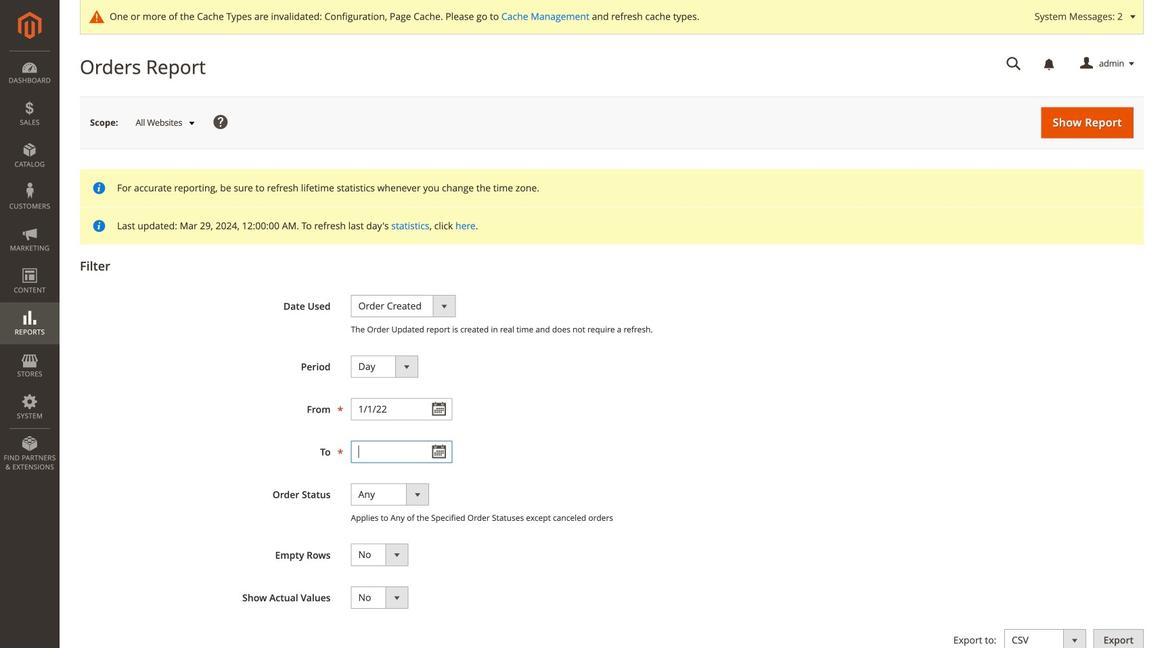 Task type: locate. For each thing, give the bounding box(es) containing it.
None text field
[[998, 52, 1031, 76], [351, 398, 453, 421], [998, 52, 1031, 76], [351, 398, 453, 421]]

magento admin panel image
[[18, 12, 42, 39]]

menu bar
[[0, 51, 60, 479]]

None text field
[[351, 441, 453, 463]]



